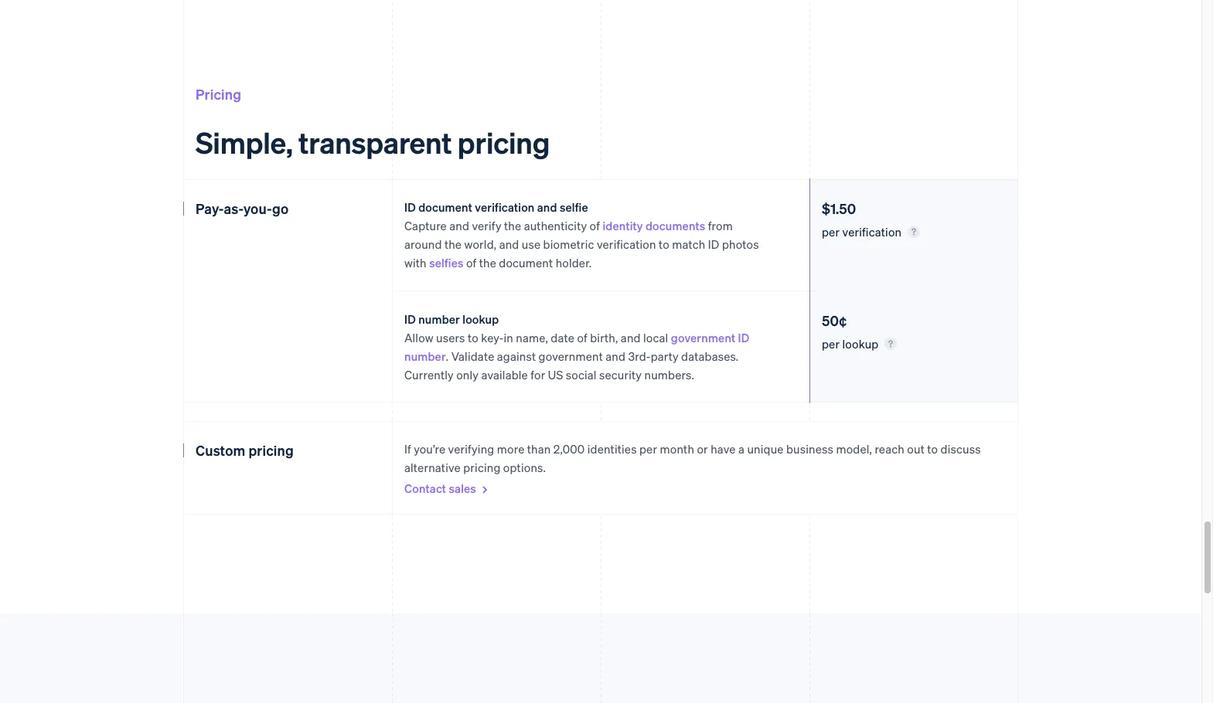 Task type: locate. For each thing, give the bounding box(es) containing it.
selfies of the document holder.
[[429, 256, 592, 271]]

available
[[481, 368, 528, 383]]

document down use
[[499, 256, 553, 271]]

with
[[404, 256, 427, 271]]

and up security
[[606, 349, 626, 365]]

1 vertical spatial the
[[445, 237, 462, 252]]

id document verification and selfie
[[404, 200, 588, 215]]

model,
[[836, 442, 872, 457]]

validate
[[451, 349, 494, 365]]

numbers.
[[645, 368, 694, 383]]

from
[[708, 218, 733, 234]]

id down the from
[[708, 237, 720, 252]]

the inside from around the world, and use biometric verification to match id photos with
[[445, 237, 462, 252]]

pricing down verifying
[[463, 460, 501, 476]]

id up allow
[[404, 312, 416, 327]]

0 vertical spatial of
[[590, 218, 600, 234]]

out
[[907, 442, 925, 457]]

a
[[738, 442, 745, 457]]

verification down the identity
[[597, 237, 656, 252]]

1 vertical spatial number
[[404, 349, 446, 365]]

the for world,
[[445, 237, 462, 252]]

and up capture and verify the authenticity of identity documents
[[537, 200, 557, 215]]

security
[[599, 368, 642, 383]]

world,
[[464, 237, 497, 252]]

government inside . validate against government and 3rd-party databases. currently only available for us social security numbers.
[[539, 349, 603, 365]]

databases.
[[681, 349, 739, 365]]

government down 'date'
[[539, 349, 603, 365]]

of
[[590, 218, 600, 234], [466, 256, 477, 271], [577, 331, 588, 346]]

pricing right custom
[[249, 442, 294, 460]]

2 horizontal spatial of
[[590, 218, 600, 234]]

0 vertical spatial government
[[671, 331, 736, 346]]

.
[[446, 349, 449, 365]]

1 horizontal spatial to
[[659, 237, 670, 252]]

2,000
[[553, 442, 585, 457]]

id number lookup
[[404, 312, 499, 327]]

for
[[531, 368, 546, 383]]

unique
[[747, 442, 784, 457]]

2 horizontal spatial to
[[927, 442, 938, 457]]

to right out
[[927, 442, 938, 457]]

1 horizontal spatial government
[[671, 331, 736, 346]]

local
[[643, 331, 668, 346]]

identity documents link
[[603, 218, 706, 234]]

than
[[527, 442, 551, 457]]

key-
[[481, 331, 504, 346]]

1 horizontal spatial document
[[499, 256, 553, 271]]

verification
[[475, 200, 535, 215], [842, 225, 902, 240], [597, 237, 656, 252]]

to inside if you're verifying more than 2,000 identities per month or have a unique business model, reach out to discuss alternative pricing options.
[[927, 442, 938, 457]]

around
[[404, 237, 442, 252]]

custom
[[196, 442, 246, 460]]

pay-as-you-go
[[196, 200, 289, 218]]

1 vertical spatial per
[[639, 442, 657, 457]]

pricing up the id document verification and selfie
[[458, 123, 550, 161]]

verifying
[[448, 442, 494, 457]]

1 vertical spatial pricing
[[249, 442, 294, 460]]

alternative
[[404, 460, 461, 476]]

identities
[[587, 442, 637, 457]]

the down the id document verification and selfie
[[504, 218, 521, 234]]

and up 3rd-
[[621, 331, 641, 346]]

2 vertical spatial the
[[479, 256, 496, 271]]

2 vertical spatial to
[[927, 442, 938, 457]]

of right 'date'
[[577, 331, 588, 346]]

pay-
[[196, 200, 224, 218]]

number up currently at the left of the page
[[404, 349, 446, 365]]

to up validate
[[468, 331, 479, 346]]

per down the $1.50
[[822, 225, 840, 240]]

contact
[[404, 481, 446, 497]]

match
[[672, 237, 706, 252]]

id
[[404, 200, 416, 215], [708, 237, 720, 252], [404, 312, 416, 327], [738, 331, 750, 346]]

you-
[[243, 200, 272, 218]]

selfies
[[429, 256, 464, 271]]

of down world,
[[466, 256, 477, 271]]

1 horizontal spatial verification
[[597, 237, 656, 252]]

date
[[551, 331, 575, 346]]

0 vertical spatial the
[[504, 218, 521, 234]]

0 horizontal spatial of
[[466, 256, 477, 271]]

number
[[418, 312, 460, 327], [404, 349, 446, 365]]

if
[[404, 442, 411, 457]]

2 vertical spatial pricing
[[463, 460, 501, 476]]

government
[[671, 331, 736, 346], [539, 349, 603, 365]]

per lookup
[[822, 337, 879, 352]]

verification up verify
[[475, 200, 535, 215]]

id up capture
[[404, 200, 416, 215]]

0 horizontal spatial document
[[418, 200, 472, 215]]

to down identity documents link
[[659, 237, 670, 252]]

and up "selfies of the document holder."
[[499, 237, 519, 252]]

simple, transparent pricing
[[196, 123, 550, 161]]

the down world,
[[479, 256, 496, 271]]

government up "databases."
[[671, 331, 736, 346]]

1 vertical spatial to
[[468, 331, 479, 346]]

to
[[659, 237, 670, 252], [468, 331, 479, 346], [927, 442, 938, 457]]

document up capture
[[418, 200, 472, 215]]

party
[[651, 349, 679, 365]]

the
[[504, 218, 521, 234], [445, 237, 462, 252], [479, 256, 496, 271]]

and left verify
[[449, 218, 469, 234]]

0 horizontal spatial the
[[445, 237, 462, 252]]

of left the identity
[[590, 218, 600, 234]]

number up users in the top of the page
[[418, 312, 460, 327]]

0 horizontal spatial per
[[639, 442, 657, 457]]

against
[[497, 349, 536, 365]]

per
[[822, 225, 840, 240], [639, 442, 657, 457]]

per inside if you're verifying more than 2,000 identities per month or have a unique business model, reach out to discuss alternative pricing options.
[[639, 442, 657, 457]]

id inside from around the world, and use biometric verification to match id photos with
[[708, 237, 720, 252]]

only
[[456, 368, 479, 383]]

month
[[660, 442, 694, 457]]

1 vertical spatial government
[[539, 349, 603, 365]]

from around the world, and use biometric verification to match id photos with
[[404, 218, 759, 271]]

per left month
[[639, 442, 657, 457]]

discuss
[[941, 442, 981, 457]]

verification down the $1.50
[[842, 225, 902, 240]]

holder.
[[556, 256, 592, 271]]

document
[[418, 200, 472, 215], [499, 256, 553, 271]]

number inside government id number
[[404, 349, 446, 365]]

authenticity
[[524, 218, 587, 234]]

id up "databases."
[[738, 331, 750, 346]]

1 horizontal spatial the
[[479, 256, 496, 271]]

government id number
[[404, 331, 750, 365]]

selfies link
[[429, 256, 464, 271]]

0 vertical spatial per
[[822, 225, 840, 240]]

0 horizontal spatial to
[[468, 331, 479, 346]]

0 horizontal spatial government
[[539, 349, 603, 365]]

pricing
[[458, 123, 550, 161], [249, 442, 294, 460], [463, 460, 501, 476]]

0 vertical spatial to
[[659, 237, 670, 252]]

2 vertical spatial of
[[577, 331, 588, 346]]

0 vertical spatial pricing
[[458, 123, 550, 161]]

the up selfies
[[445, 237, 462, 252]]

reach
[[875, 442, 905, 457]]

pricing inside if you're verifying more than 2,000 identities per month or have a unique business model, reach out to discuss alternative pricing options.
[[463, 460, 501, 476]]

50¢
[[822, 312, 847, 330]]

3rd-
[[628, 349, 651, 365]]

and
[[537, 200, 557, 215], [449, 218, 469, 234], [499, 237, 519, 252], [621, 331, 641, 346], [606, 349, 626, 365]]

selfie
[[560, 200, 588, 215]]



Task type: vqa. For each thing, say whether or not it's contained in the screenshot.
bottom Try
no



Task type: describe. For each thing, give the bounding box(es) containing it.
verification inside from around the world, and use biometric verification to match id photos with
[[597, 237, 656, 252]]

1 vertical spatial document
[[499, 256, 553, 271]]

to inside from around the world, and use biometric verification to match id photos with
[[659, 237, 670, 252]]

contact sales link
[[404, 477, 490, 503]]

documents
[[646, 218, 706, 234]]

birth,
[[590, 331, 618, 346]]

as-
[[224, 200, 244, 218]]

identity
[[603, 218, 643, 234]]

name,
[[516, 331, 548, 346]]

0 vertical spatial number
[[418, 312, 460, 327]]

1 horizontal spatial of
[[577, 331, 588, 346]]

sales
[[449, 481, 476, 497]]

. validate against government and 3rd-party databases. currently only available for us social security numbers.
[[404, 349, 739, 383]]

if you're verifying more than 2,000 identities per month or have a unique business model, reach out to discuss alternative pricing options.
[[404, 442, 981, 476]]

2 horizontal spatial the
[[504, 218, 521, 234]]

per verification
[[822, 225, 902, 240]]

options.
[[503, 460, 546, 476]]

0 vertical spatial document
[[418, 200, 472, 215]]

contact sales
[[404, 481, 479, 497]]

business
[[786, 442, 834, 457]]

government id number link
[[404, 331, 750, 365]]

government inside government id number
[[671, 331, 736, 346]]

users
[[436, 331, 465, 346]]

use
[[522, 237, 541, 252]]

allow users to key-in name, date of birth, and local
[[404, 331, 671, 346]]

capture
[[404, 218, 447, 234]]

the for document
[[479, 256, 496, 271]]

2 horizontal spatial verification
[[842, 225, 902, 240]]

id inside government id number
[[738, 331, 750, 346]]

0 horizontal spatial verification
[[475, 200, 535, 215]]

1 vertical spatial of
[[466, 256, 477, 271]]

currently
[[404, 368, 454, 383]]

1 horizontal spatial per
[[822, 225, 840, 240]]

have
[[711, 442, 736, 457]]

in
[[504, 331, 513, 346]]

custom pricing
[[196, 442, 294, 460]]

more
[[497, 442, 525, 457]]

$1.50
[[822, 200, 856, 218]]

lookup
[[463, 312, 499, 327]]

transparent
[[299, 123, 452, 161]]

simple,
[[196, 123, 293, 161]]

verify
[[472, 218, 502, 234]]

you're
[[414, 442, 446, 457]]

allow
[[404, 331, 434, 346]]

photos
[[722, 237, 759, 252]]

or
[[697, 442, 708, 457]]

and inside from around the world, and use biometric verification to match id photos with
[[499, 237, 519, 252]]

capture and verify the authenticity of identity documents
[[404, 218, 706, 234]]

social
[[566, 368, 597, 383]]

go
[[272, 200, 289, 218]]

us
[[548, 368, 563, 383]]

pricing
[[196, 85, 241, 103]]

and inside . validate against government and 3rd-party databases. currently only available for us social security numbers.
[[606, 349, 626, 365]]

biometric
[[543, 237, 594, 252]]



